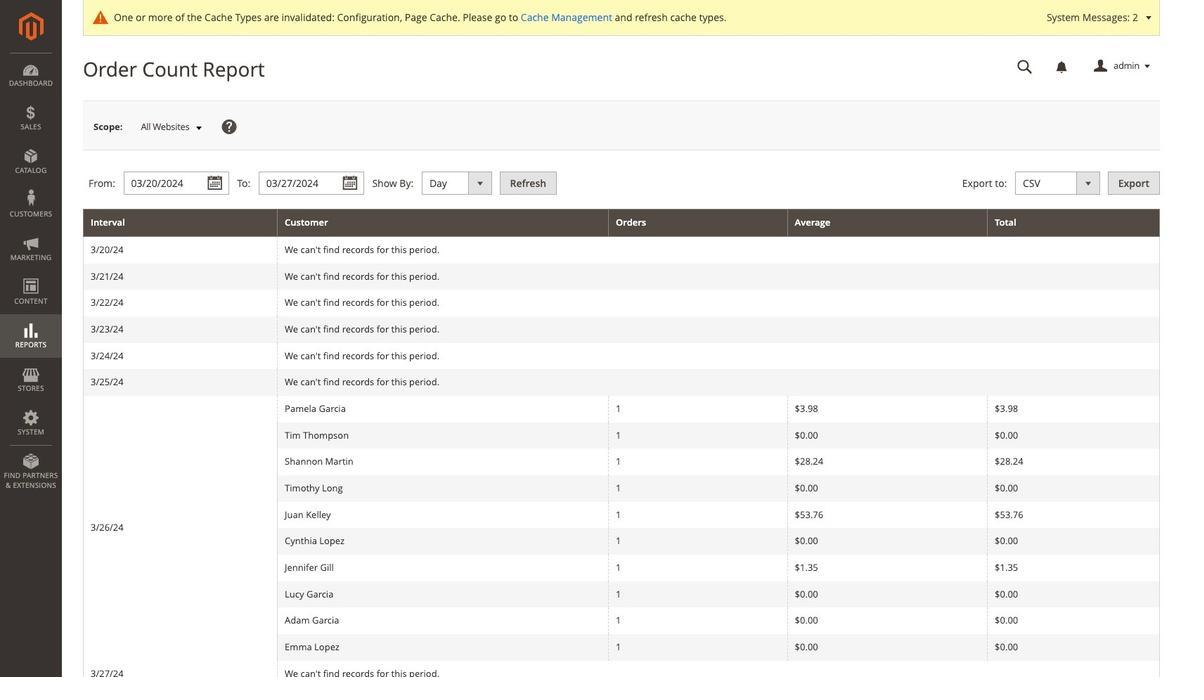 Task type: locate. For each thing, give the bounding box(es) containing it.
None text field
[[123, 172, 229, 195], [259, 172, 364, 195], [123, 172, 229, 195], [259, 172, 364, 195]]

menu bar
[[0, 53, 62, 497]]

magento admin panel image
[[19, 12, 43, 41]]

None text field
[[1008, 54, 1043, 79]]



